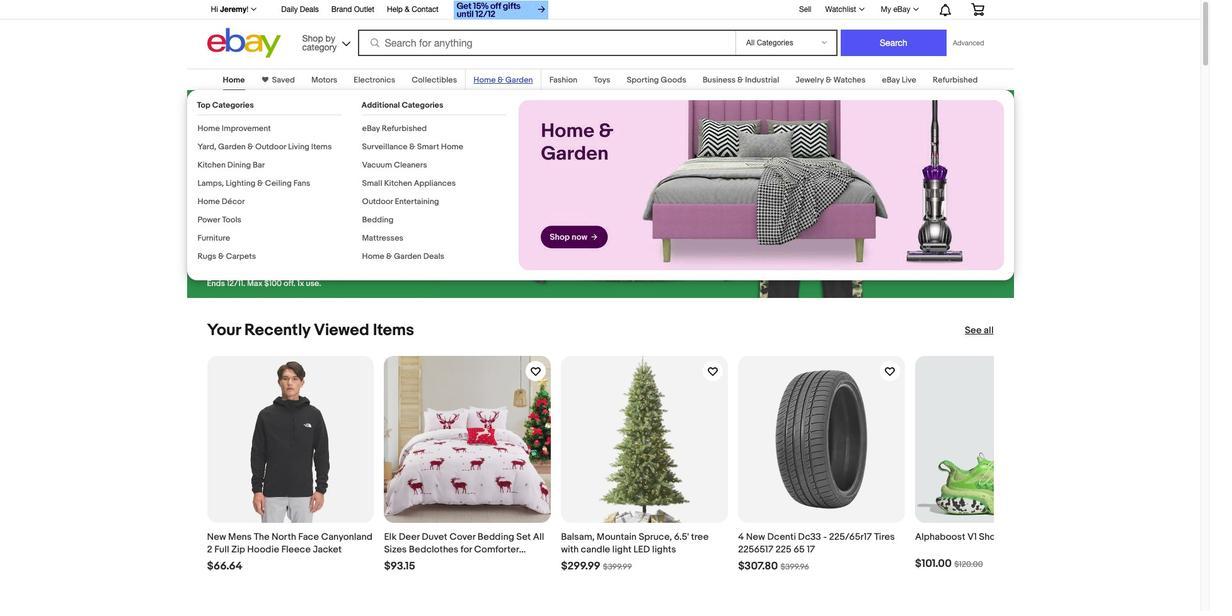 Task type: vqa. For each thing, say whether or not it's contained in the screenshot.
leftmost "New"
yes



Task type: locate. For each thing, give the bounding box(es) containing it.
spruce,
[[639, 531, 672, 543]]

0 vertical spatial kitchen
[[198, 160, 226, 170]]

2256517
[[738, 544, 774, 556]]

$299.99 text field
[[561, 560, 601, 574]]

bedding up mattresses 'link'
[[362, 215, 394, 225]]

3d
[[430, 557, 443, 569]]

& for home & garden
[[498, 75, 504, 85]]

$101.00 $120.00
[[915, 558, 983, 571]]

1 vertical spatial garden
[[218, 142, 246, 152]]

previous price $399.99 text field
[[603, 562, 632, 572]]

home down mattresses
[[362, 252, 385, 262]]

ebay for live
[[882, 75, 900, 85]]

1 vertical spatial items
[[373, 321, 414, 340]]

& down mattresses 'link'
[[386, 252, 392, 262]]

brand
[[332, 5, 352, 14]]

!
[[247, 5, 249, 14]]

0 horizontal spatial with
[[207, 178, 229, 192]]

ebay up 'surveillance'
[[362, 124, 380, 134]]

1 vertical spatial ebay
[[882, 75, 900, 85]]

1 horizontal spatial new
[[746, 531, 765, 543]]

0 horizontal spatial the
[[240, 215, 256, 228]]

0 vertical spatial bedding
[[362, 215, 394, 225]]

garden inside the top categories element
[[218, 142, 246, 152]]

0 horizontal spatial outdoor
[[255, 142, 286, 152]]

items
[[311, 142, 332, 152], [373, 321, 414, 340]]

& for rugs & carpets
[[218, 252, 224, 262]]

comforter
[[474, 544, 519, 556]]

ceiling
[[265, 178, 292, 189]]

your shopping cart image
[[971, 3, 985, 16]]

1 vertical spatial the
[[240, 215, 256, 228]]

& right the business
[[738, 75, 744, 85]]

& for surveillance & smart home
[[410, 142, 415, 152]]

2 vertical spatial garden
[[394, 252, 422, 262]]

new up full
[[207, 531, 226, 543]]

& down improvement
[[248, 142, 254, 152]]

1 vertical spatial deals
[[424, 252, 445, 262]]

garden down mattresses
[[394, 252, 422, 262]]

bedding inside elk deer duvet cover bedding set all sizes bedclothes for comforter christmas 3d
[[478, 531, 514, 543]]

alphaboost v1 shoes
[[915, 531, 1006, 543]]

refurbished inside additional categories element
[[382, 124, 427, 134]]

the
[[295, 100, 331, 129], [240, 215, 256, 228]]

0 horizontal spatial bedding
[[362, 215, 394, 225]]

2 categories from the left
[[402, 100, 444, 110]]

previous price $120.00 text field
[[955, 560, 983, 570]]

lamps, lighting & ceiling fans link
[[198, 178, 310, 189]]

deals inside account navigation
[[300, 5, 319, 14]]

home up top categories
[[223, 75, 245, 85]]

daily deals
[[281, 5, 319, 14]]

garden inside additional categories element
[[394, 252, 422, 262]]

my ebay
[[881, 5, 911, 14]]

refurbished down advanced
[[933, 75, 978, 85]]

zip
[[231, 544, 245, 556]]

deals right daily
[[300, 5, 319, 14]]

ebay refurbished link
[[362, 124, 427, 134]]

for
[[461, 544, 472, 556]]

1 vertical spatial bedding
[[478, 531, 514, 543]]

home for home & garden
[[474, 75, 496, 85]]

home improvement link
[[198, 124, 271, 134]]

with inside balsam, mountain spruce, 6.5' tree with candle light led lights $299.99 $399.99
[[561, 544, 579, 556]]

1 horizontal spatial kitchen
[[384, 178, 412, 189]]

garden up kitchen dining bar
[[218, 142, 246, 152]]

vacuum cleaners link
[[362, 160, 427, 170]]

$66.64
[[207, 560, 242, 573]]

outdoor up bar at the top left
[[255, 142, 286, 152]]

& for help & contact
[[405, 5, 410, 14]]

1 vertical spatial outdoor
[[362, 197, 393, 207]]

& right rugs
[[218, 252, 224, 262]]

0 vertical spatial outdoor
[[255, 142, 286, 152]]

& right jewelry
[[826, 75, 832, 85]]

home right collectibles
[[474, 75, 496, 85]]

$299.99
[[561, 560, 601, 573]]

$399.96
[[781, 562, 809, 572]]

home up 'power'
[[198, 197, 220, 207]]

categories down collectibles
[[402, 100, 444, 110]]

refurbished link
[[933, 75, 978, 85]]

with inside 10% off the gift of drip spoil yourself—and others—this season with streetwear over $200.
[[207, 178, 229, 192]]

your recently viewed items link
[[207, 321, 414, 340]]

1 horizontal spatial items
[[373, 321, 414, 340]]

home for home décor
[[198, 197, 220, 207]]

motors
[[311, 75, 338, 85]]

10% off the gift of drip main content
[[0, 61, 1201, 612]]

watchlist
[[826, 5, 857, 14]]

ends
[[207, 278, 225, 289]]

categories up home improvement link
[[212, 100, 254, 110]]

dining
[[227, 160, 251, 170]]

outdoor up bedding link
[[362, 197, 393, 207]]

the up living
[[295, 100, 331, 129]]

home for home improvement
[[198, 124, 220, 134]]

1 horizontal spatial with
[[561, 544, 579, 556]]

$101.00
[[915, 558, 952, 571]]

1 vertical spatial kitchen
[[384, 178, 412, 189]]

items right viewed
[[373, 321, 414, 340]]

rugs
[[198, 252, 216, 262]]

hi jeremy !
[[211, 4, 249, 14]]

dc33
[[798, 531, 821, 543]]

& inside account navigation
[[405, 5, 410, 14]]

new up 2256517
[[746, 531, 765, 543]]

0 vertical spatial with
[[207, 178, 229, 192]]

deals down entertaining at the top left of the page
[[424, 252, 445, 262]]

see all link
[[965, 325, 994, 337]]

17
[[807, 544, 815, 556]]

watchlist link
[[819, 2, 870, 17]]

refurbished up "surveillance & smart home" link
[[382, 124, 427, 134]]

new inside new mens the north face canyonland 2 full zip hoodie fleece jacket $66.64
[[207, 531, 226, 543]]

garden
[[506, 75, 533, 85], [218, 142, 246, 152], [394, 252, 422, 262]]

ebay
[[894, 5, 911, 14], [882, 75, 900, 85], [362, 124, 380, 134]]

yourself—and
[[236, 164, 305, 178]]

refurbished
[[933, 75, 978, 85], [382, 124, 427, 134]]

& for home & garden deals
[[386, 252, 392, 262]]

account navigation
[[204, 0, 994, 21]]

v1
[[968, 531, 977, 543]]

1 horizontal spatial garden
[[394, 252, 422, 262]]

$66.64 text field
[[207, 560, 242, 574]]

kitchen inside additional categories element
[[384, 178, 412, 189]]

0 vertical spatial garden
[[506, 75, 533, 85]]

garden for home & garden deals
[[394, 252, 422, 262]]

vacuum cleaners
[[362, 160, 427, 170]]

use.
[[306, 278, 321, 289]]

home & garden link
[[474, 75, 533, 85]]

0 vertical spatial refurbished
[[933, 75, 978, 85]]

2 horizontal spatial garden
[[506, 75, 533, 85]]

0 horizontal spatial garden
[[218, 142, 246, 152]]

with down spoil
[[207, 178, 229, 192]]

0 vertical spatial deals
[[300, 5, 319, 14]]

get
[[218, 215, 237, 228]]

1 horizontal spatial the
[[295, 100, 331, 129]]

top categories
[[197, 100, 254, 110]]

kitchen up lamps,
[[198, 160, 226, 170]]

0 horizontal spatial kitchen
[[198, 160, 226, 170]]

items right living
[[311, 142, 332, 152]]

ebay left 'live'
[[882, 75, 900, 85]]

kitchen down season
[[384, 178, 412, 189]]

jewelry
[[796, 75, 824, 85]]

bedding up comforter
[[478, 531, 514, 543]]

all
[[984, 325, 994, 337]]

home improvement
[[198, 124, 271, 134]]

0 vertical spatial ebay
[[894, 5, 911, 14]]

deals
[[300, 5, 319, 14], [424, 252, 445, 262]]

home & garden - shop now image
[[519, 100, 1004, 270]]

shop
[[302, 33, 323, 43]]

0 horizontal spatial deals
[[300, 5, 319, 14]]

1 horizontal spatial bedding
[[478, 531, 514, 543]]

streetwear
[[231, 178, 287, 192]]

& down 'yourself—and'
[[257, 178, 263, 189]]

home & garden deals
[[362, 252, 445, 262]]

0 vertical spatial the
[[295, 100, 331, 129]]

north
[[272, 531, 296, 543]]

jewelry & watches
[[796, 75, 866, 85]]

1 horizontal spatial deals
[[424, 252, 445, 262]]

with
[[207, 178, 229, 192], [561, 544, 579, 556]]

small
[[362, 178, 382, 189]]

yard,
[[198, 142, 216, 152]]

home for home
[[223, 75, 245, 85]]

business & industrial link
[[703, 75, 779, 85]]

1 vertical spatial with
[[561, 544, 579, 556]]

daily deals link
[[281, 3, 319, 17]]

collectibles
[[412, 75, 457, 85]]

tree
[[691, 531, 709, 543]]

previous price $399.96 text field
[[781, 562, 809, 572]]

$100
[[264, 278, 282, 289]]

saved
[[272, 75, 295, 85]]

& right help
[[405, 5, 410, 14]]

deals inside additional categories element
[[424, 252, 445, 262]]

10% off the gift of drip spoil yourself—and others—this season with streetwear over $200.
[[207, 100, 408, 192]]

1 new from the left
[[207, 531, 226, 543]]

electronics link
[[354, 75, 395, 85]]

light
[[613, 544, 632, 556]]

brand outlet
[[332, 5, 375, 14]]

with down balsam,
[[561, 544, 579, 556]]

power
[[198, 215, 220, 225]]

balsam, mountain spruce, 6.5' tree with candle light led lights $299.99 $399.99
[[561, 531, 709, 573]]

ends 12/11. max $100 off. 1x use.
[[207, 278, 321, 289]]

garden for home & garden
[[506, 75, 533, 85]]

toys
[[594, 75, 611, 85]]

home for home & garden deals
[[362, 252, 385, 262]]

brand outlet link
[[332, 3, 375, 17]]

0 horizontal spatial items
[[311, 142, 332, 152]]

2 new from the left
[[746, 531, 765, 543]]

kitchen
[[198, 160, 226, 170], [384, 178, 412, 189]]

1 horizontal spatial outdoor
[[362, 197, 393, 207]]

0 vertical spatial items
[[311, 142, 332, 152]]

& left smart
[[410, 142, 415, 152]]

0 horizontal spatial categories
[[212, 100, 254, 110]]

the right get
[[240, 215, 256, 228]]

my
[[881, 5, 892, 14]]

kitchen dining bar
[[198, 160, 265, 170]]

kitchen inside the top categories element
[[198, 160, 226, 170]]

get an extra 15% off image
[[454, 1, 548, 20]]

deer
[[399, 531, 420, 543]]

ebay inside account navigation
[[894, 5, 911, 14]]

0 horizontal spatial refurbished
[[382, 124, 427, 134]]

ebay inside additional categories element
[[362, 124, 380, 134]]

1 vertical spatial refurbished
[[382, 124, 427, 134]]

others—this
[[308, 164, 368, 178]]

0 horizontal spatial new
[[207, 531, 226, 543]]

None submit
[[841, 30, 947, 56]]

ebay right my
[[894, 5, 911, 14]]

the
[[254, 531, 270, 543]]

elk
[[384, 531, 397, 543]]

& down search for anything text box
[[498, 75, 504, 85]]

garden left fashion link
[[506, 75, 533, 85]]

4 new dcenti dc33  - 225/65r17 tires 2256517 225 65 17 $307.80 $399.96
[[738, 531, 895, 573]]

1 horizontal spatial categories
[[402, 100, 444, 110]]

2 vertical spatial ebay
[[362, 124, 380, 134]]

top categories element
[[197, 100, 341, 270]]

home up yard,
[[198, 124, 220, 134]]

advanced link
[[947, 30, 991, 55]]

1 categories from the left
[[212, 100, 254, 110]]



Task type: describe. For each thing, give the bounding box(es) containing it.
fleece
[[281, 544, 311, 556]]

rugs & carpets
[[198, 252, 256, 262]]

by
[[326, 33, 335, 43]]

category
[[302, 42, 337, 52]]

& for jewelry & watches
[[826, 75, 832, 85]]

set
[[517, 531, 531, 543]]

hoodie
[[247, 544, 279, 556]]

off
[[259, 100, 290, 129]]

top
[[197, 100, 210, 110]]

tires
[[874, 531, 895, 543]]

$307.80
[[738, 560, 778, 573]]

help
[[387, 5, 403, 14]]

shop by category banner
[[204, 0, 994, 61]]

furniture
[[198, 233, 230, 243]]

appliances
[[414, 178, 456, 189]]

ebay for refurbished
[[362, 124, 380, 134]]

collectibles link
[[412, 75, 457, 85]]

power tools
[[198, 215, 242, 225]]

living
[[288, 142, 310, 152]]

home right smart
[[441, 142, 463, 152]]

saved link
[[268, 75, 295, 85]]

mattresses
[[362, 233, 404, 243]]

shop by category button
[[297, 28, 353, 55]]

outdoor inside the top categories element
[[255, 142, 286, 152]]

viewed
[[314, 321, 369, 340]]

12/11.
[[227, 278, 245, 289]]

home & garden deals link
[[362, 252, 445, 262]]

lamps,
[[198, 178, 224, 189]]

225/65r17
[[829, 531, 872, 543]]

bar
[[253, 160, 265, 170]]

business & industrial
[[703, 75, 779, 85]]

home décor link
[[198, 197, 245, 207]]

duvet
[[422, 531, 448, 543]]

small kitchen appliances
[[362, 178, 456, 189]]

get the coupon
[[218, 215, 299, 228]]

1 horizontal spatial refurbished
[[933, 75, 978, 85]]

sporting goods link
[[627, 75, 687, 85]]

jeremy
[[220, 4, 247, 14]]

see
[[965, 325, 982, 337]]

categories for refurbished
[[402, 100, 444, 110]]

ebay live
[[882, 75, 917, 85]]

get the coupon link
[[207, 207, 328, 236]]

items inside the top categories element
[[311, 142, 332, 152]]

toys link
[[594, 75, 611, 85]]

my ebay link
[[874, 2, 925, 17]]

1x
[[297, 278, 304, 289]]

surveillance & smart home
[[362, 142, 463, 152]]

$93.15
[[384, 560, 415, 573]]

4
[[738, 531, 744, 543]]

outdoor inside additional categories element
[[362, 197, 393, 207]]

vacuum
[[362, 160, 392, 170]]

home & garden
[[474, 75, 533, 85]]

sporting goods
[[627, 75, 687, 85]]

& for business & industrial
[[738, 75, 744, 85]]

cover
[[450, 531, 476, 543]]

help & contact
[[387, 5, 439, 14]]

yard, garden & outdoor living items
[[198, 142, 332, 152]]

mountain
[[597, 531, 637, 543]]

canyonland
[[321, 531, 373, 543]]

tools
[[222, 215, 242, 225]]

$307.80 text field
[[738, 560, 778, 574]]

additional categories element
[[362, 100, 506, 270]]

outdoor entertaining
[[362, 197, 439, 207]]

outlet
[[354, 5, 375, 14]]

$120.00
[[955, 560, 983, 570]]

contact
[[412, 5, 439, 14]]

rugs & carpets link
[[198, 252, 256, 262]]

none submit inside shop by category banner
[[841, 30, 947, 56]]

electronics
[[354, 75, 395, 85]]

balsam,
[[561, 531, 595, 543]]

lights
[[652, 544, 676, 556]]

bedding link
[[362, 215, 394, 225]]

christmas
[[384, 557, 428, 569]]

candle
[[581, 544, 610, 556]]

recently
[[244, 321, 310, 340]]

the inside 10% off the gift of drip spoil yourself—and others—this season with streetwear over $200.
[[295, 100, 331, 129]]

season
[[371, 164, 408, 178]]

your recently viewed items
[[207, 321, 414, 340]]

jewelry & watches link
[[796, 75, 866, 85]]

mattresses link
[[362, 233, 404, 243]]

entertaining
[[395, 197, 439, 207]]

Search for anything text field
[[360, 31, 733, 55]]

6.5'
[[674, 531, 689, 543]]

$101.00 text field
[[915, 558, 952, 571]]

bedclothes
[[409, 544, 459, 556]]

live
[[902, 75, 917, 85]]

bedding inside additional categories element
[[362, 215, 394, 225]]

face
[[298, 531, 319, 543]]

help & contact link
[[387, 3, 439, 17]]

categories for improvement
[[212, 100, 254, 110]]

the inside "link"
[[240, 215, 256, 228]]

$93.15 text field
[[384, 560, 415, 574]]

new inside 4 new dcenti dc33  - 225/65r17 tires 2256517 225 65 17 $307.80 $399.96
[[746, 531, 765, 543]]

lighting
[[226, 178, 256, 189]]

goods
[[661, 75, 687, 85]]

drip
[[207, 129, 252, 159]]

ebay refurbished
[[362, 124, 427, 134]]

additional
[[362, 100, 400, 110]]



